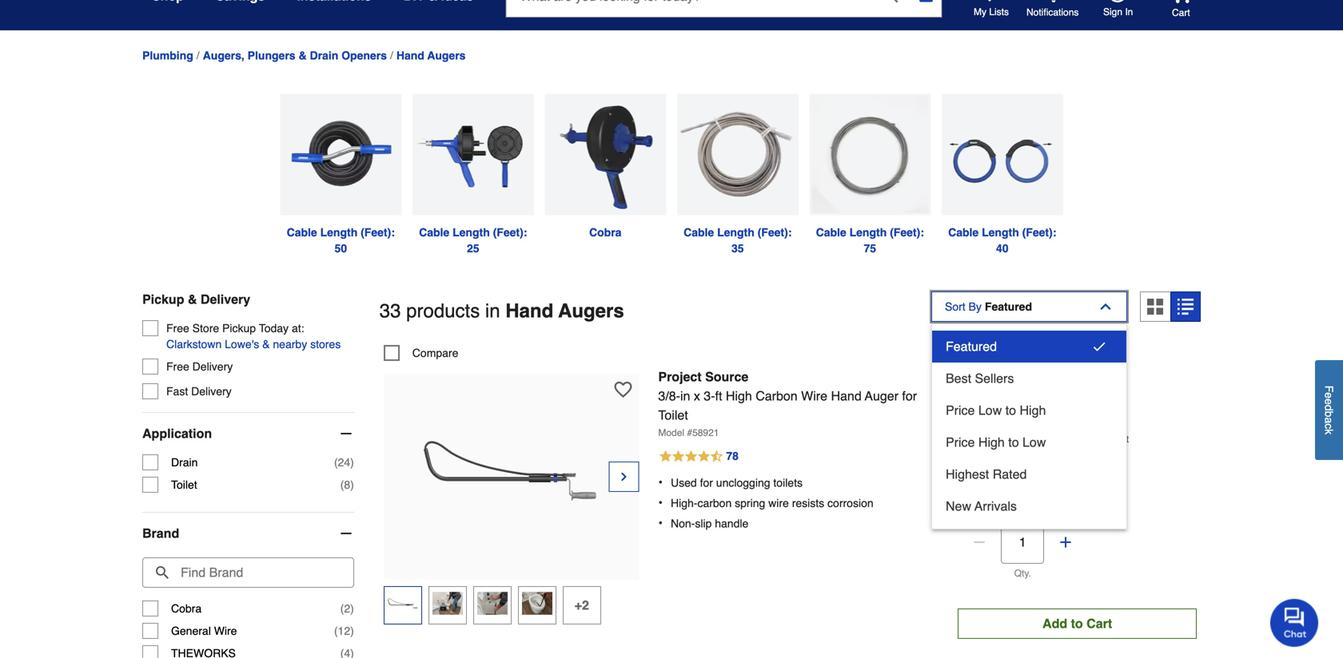 Task type: vqa. For each thing, say whether or not it's contained in the screenshot.
the Cable Length (Feet): 25
yes



Task type: locate. For each thing, give the bounding box(es) containing it.
12
[[964, 365, 991, 393], [338, 625, 350, 638]]

in inside project source 3/8-in x 3-ft high carbon wire hand auger for toilet model # 58921
[[680, 389, 690, 404]]

fast delivery
[[166, 385, 232, 398]]

/
[[197, 49, 200, 62], [390, 49, 393, 62]]

1 vertical spatial lowe's
[[1024, 450, 1053, 461]]

0 vertical spatial drain
[[310, 49, 338, 62]]

0 vertical spatial low
[[979, 403, 1002, 418]]

2 vertical spatial &
[[262, 338, 270, 351]]

f
[[1323, 386, 1336, 393]]

0 horizontal spatial in
[[485, 300, 500, 322]]

1 horizontal spatial clarkstown
[[973, 450, 1021, 461]]

hand augers cable length (feet) 75 image
[[809, 94, 931, 216]]

( 2 )
[[340, 603, 354, 616]]

78 button
[[658, 448, 939, 467]]

&
[[299, 49, 307, 62], [188, 292, 197, 307], [262, 338, 270, 351]]

$
[[958, 368, 964, 381]]

delivery up free store pickup today at:
[[201, 292, 250, 307]]

• used for unclogging toilets • high-carbon spring wire resists corrosion • non-slip handle
[[658, 475, 874, 531]]

0 vertical spatial •
[[658, 475, 663, 490]]

0 vertical spatial cart
[[1172, 7, 1190, 18]]

price high to low
[[946, 435, 1046, 450]]

cable inside cable length (feet): 25
[[419, 226, 450, 239]]

drain down "application"
[[171, 457, 198, 469]]

openers
[[342, 49, 387, 62]]

1 vertical spatial cart
[[1087, 617, 1112, 632]]

at:
[[292, 322, 304, 335]]

& down today
[[262, 338, 270, 351]]

1 vertical spatial wire
[[214, 625, 237, 638]]

model
[[658, 428, 685, 439]]

0 horizontal spatial for
[[700, 477, 713, 490]]

(
[[334, 457, 338, 469], [340, 479, 344, 492], [340, 603, 344, 616], [334, 625, 338, 638]]

length inside cable length (feet): 75
[[850, 226, 887, 239]]

1 horizontal spatial pickup
[[222, 322, 256, 335]]

1 vertical spatial &
[[188, 292, 197, 307]]

0 horizontal spatial augers
[[427, 49, 466, 62]]

clarkstown down ready on the bottom of the page
[[973, 450, 1021, 461]]

1 horizontal spatial for
[[902, 389, 917, 404]]

length up 35
[[717, 226, 755, 239]]

at
[[1121, 434, 1129, 445]]

length up "75"
[[850, 226, 887, 239]]

1 vertical spatial clarkstown
[[973, 450, 1021, 461]]

) up the ( 12 )
[[350, 603, 354, 616]]

(feet): inside cable length (feet): 25
[[493, 226, 527, 239]]

1 horizontal spatial augers
[[558, 300, 624, 322]]

ft
[[715, 389, 722, 404]]

toilet down "application"
[[171, 479, 197, 492]]

(feet): for cable length (feet): 75
[[890, 226, 924, 239]]

2 thumbnail image from the left
[[432, 589, 463, 619]]

thumbnail image
[[388, 589, 418, 619], [432, 589, 463, 619], [477, 589, 508, 619], [522, 589, 552, 619]]

e
[[1323, 393, 1336, 399], [1323, 399, 1336, 405]]

0 vertical spatial augers
[[427, 49, 466, 62]]

5 length from the left
[[982, 226, 1019, 239]]

/ left the augers,
[[197, 49, 200, 62]]

1 (feet): from the left
[[361, 226, 395, 239]]

/ right openers at the top left of the page
[[390, 49, 393, 62]]

lowe's inside button
[[225, 338, 259, 351]]

low
[[979, 403, 1002, 418], [1023, 435, 1046, 450]]

toilet up 'model'
[[658, 408, 688, 423]]

(feet): inside cable length (feet): 40
[[1022, 226, 1057, 239]]

cable inside cable length (feet): 40
[[948, 226, 979, 239]]

0 horizontal spatial drain
[[171, 457, 198, 469]]

+2
[[575, 598, 589, 613]]

wire right general
[[214, 625, 237, 638]]

minus image inside brand button
[[338, 526, 354, 542]]

0 horizontal spatial wire
[[214, 625, 237, 638]]

new
[[946, 499, 972, 514]]

1 price from the top
[[946, 403, 975, 418]]

2 horizontal spatial high
[[1020, 403, 1046, 418]]

in
[[485, 300, 500, 322], [680, 389, 690, 404]]

e up b
[[1323, 399, 1336, 405]]

Find Brand text field
[[142, 558, 354, 589]]

application
[[142, 427, 212, 441]]

0 horizontal spatial hand
[[396, 49, 424, 62]]

minus image down new arrivals
[[972, 535, 988, 551]]

by
[[999, 490, 1009, 501]]

(feet): for cable length (feet): 40
[[1022, 226, 1057, 239]]

cable for cable length (feet): 40
[[948, 226, 979, 239]]

1 ) from the top
[[350, 457, 354, 469]]

) down the '2'
[[350, 625, 354, 638]]

2 horizontal spatial &
[[299, 49, 307, 62]]

cart down lowe's home improvement cart image
[[1172, 7, 1190, 18]]

0 vertical spatial free
[[166, 322, 189, 335]]

k
[[1323, 429, 1336, 435]]

plumbing link
[[142, 49, 193, 62]]

lowe's down free store pickup today at:
[[225, 338, 259, 351]]

24
[[338, 457, 350, 469]]

lowe's inside at clarkstown lowe's
[[1024, 450, 1053, 461]]

3 length from the left
[[717, 226, 755, 239]]

qty.
[[1014, 568, 1031, 580]]

minus image down ( 8 )
[[338, 526, 354, 542]]

drain inside plumbing / augers, plungers & drain openers / hand augers
[[310, 49, 338, 62]]

4 (feet): from the left
[[890, 226, 924, 239]]

( 24 )
[[334, 457, 354, 469]]

) for ( 12 )
[[350, 625, 354, 638]]

high
[[726, 389, 752, 404], [1020, 403, 1046, 418], [979, 435, 1005, 450]]

1 thumbnail image from the left
[[388, 589, 418, 619]]

clarkstown down store
[[166, 338, 222, 351]]

free left store
[[166, 322, 189, 335]]

free up fast
[[166, 361, 189, 373]]

0 horizontal spatial 12
[[338, 625, 350, 638]]

) up 8
[[350, 457, 354, 469]]

1 horizontal spatial wire
[[801, 389, 828, 404]]

(feet): inside cable length (feet): 75
[[890, 226, 924, 239]]

1 free from the top
[[166, 322, 189, 335]]

0 horizontal spatial pickup
[[142, 292, 184, 307]]

4 length from the left
[[850, 226, 887, 239]]

2 (feet): from the left
[[493, 226, 527, 239]]

0 vertical spatial wire
[[801, 389, 828, 404]]

cable inside the cable length (feet): 50
[[287, 226, 317, 239]]

length inside cable length (feet): 35
[[717, 226, 755, 239]]

(feet): inside cable length (feet): 35
[[758, 226, 792, 239]]

length for 50
[[320, 226, 358, 239]]

best
[[946, 371, 972, 386]]

hand augers cable length (feet) 25 image
[[412, 94, 534, 216]]

0 horizontal spatial &
[[188, 292, 197, 307]]

toilets
[[774, 477, 803, 490]]

length inside the cable length (feet): 50
[[320, 226, 358, 239]]

0 horizontal spatial cart
[[1087, 617, 1112, 632]]

price up highest
[[946, 435, 975, 450]]

2 vertical spatial hand
[[831, 389, 862, 404]]

brand
[[142, 527, 179, 541]]

grid view image
[[1147, 299, 1163, 315]]

4 thumbnail image from the left
[[522, 589, 552, 619]]

hand
[[396, 49, 424, 62], [506, 300, 554, 322], [831, 389, 862, 404]]

1 horizontal spatial low
[[1023, 435, 1046, 450]]

0 horizontal spatial lowe's
[[225, 338, 259, 351]]

) for ( 8 )
[[350, 479, 354, 492]]

length inside cable length (feet): 40
[[982, 226, 1019, 239]]

2 length from the left
[[453, 226, 490, 239]]

5 cable from the left
[[948, 226, 979, 239]]

4 ) from the top
[[350, 625, 354, 638]]

0 vertical spatial 12
[[964, 365, 991, 393]]

1 horizontal spatial 12
[[964, 365, 991, 393]]

notifications
[[1027, 7, 1079, 18]]

length for 25
[[453, 226, 490, 239]]

4.5 stars image
[[658, 448, 740, 467]]

) for ( 2 )
[[350, 603, 354, 616]]

1 length from the left
[[320, 226, 358, 239]]

1 horizontal spatial drain
[[310, 49, 338, 62]]

1 horizontal spatial toilet
[[658, 408, 688, 423]]

0 vertical spatial for
[[902, 389, 917, 404]]

1 horizontal spatial cobra
[[589, 226, 622, 239]]

0 horizontal spatial /
[[197, 49, 200, 62]]

sign in
[[1103, 6, 1133, 18]]

drain left openers at the top left of the page
[[310, 49, 338, 62]]

augers inside plumbing / augers, plungers & drain openers / hand augers
[[427, 49, 466, 62]]

1 vertical spatial low
[[1023, 435, 1046, 450]]

0 vertical spatial &
[[299, 49, 307, 62]]

( for 2
[[340, 603, 344, 616]]

0 vertical spatial clarkstown
[[166, 338, 222, 351]]

• left high- in the bottom of the page
[[658, 496, 663, 511]]

cobra down hand augers brand cobra image
[[589, 226, 622, 239]]

0 vertical spatial price
[[946, 403, 975, 418]]

( for 8
[[340, 479, 344, 492]]

delivery up fast delivery
[[192, 361, 233, 373]]

1 e from the top
[[1323, 393, 1336, 399]]

1 horizontal spatial /
[[390, 49, 393, 62]]

•
[[658, 475, 663, 490], [658, 496, 663, 511], [658, 516, 663, 531]]

cart
[[1172, 7, 1190, 18], [1087, 617, 1112, 632]]

0 horizontal spatial high
[[726, 389, 752, 404]]

& inside button
[[262, 338, 270, 351]]

source
[[705, 370, 749, 385]]

cobra up general
[[171, 603, 202, 616]]

0 vertical spatial toilet
[[658, 408, 688, 423]]

price down best
[[946, 403, 975, 418]]

length for 40
[[982, 226, 1019, 239]]

pickup up 'free delivery'
[[142, 292, 184, 307]]

1 vertical spatial 12
[[338, 625, 350, 638]]

• left used
[[658, 475, 663, 490]]

free
[[166, 322, 189, 335], [166, 361, 189, 373]]

nearby
[[273, 338, 307, 351]]

free for free delivery
[[166, 361, 189, 373]]

1 vertical spatial price
[[946, 435, 975, 450]]

hand inside plumbing / augers, plungers & drain openers / hand augers
[[396, 49, 424, 62]]

4 cable from the left
[[816, 226, 847, 239]]

length up 40
[[982, 226, 1019, 239]]

1 vertical spatial hand
[[506, 300, 554, 322]]

length up 50
[[320, 226, 358, 239]]

cable length (feet): 75 link
[[804, 94, 936, 257]]

cart right the add
[[1087, 617, 1112, 632]]

f e e d b a c k
[[1323, 386, 1336, 435]]

1 vertical spatial augers
[[558, 300, 624, 322]]

sign in button
[[1103, 0, 1133, 18]]

length
[[320, 226, 358, 239], [453, 226, 490, 239], [717, 226, 755, 239], [850, 226, 887, 239], [982, 226, 1019, 239]]

clarkstown
[[166, 338, 222, 351], [973, 450, 1021, 461]]

clarkstown inside button
[[166, 338, 222, 351]]

cart inside 'cart' button
[[1172, 7, 1190, 18]]

plumbing
[[142, 49, 193, 62]]

d
[[1323, 405, 1336, 411]]

lowe's down 3 in the bottom right of the page
[[1024, 450, 1053, 461]]

new arrivals
[[946, 499, 1017, 514]]

my lists link
[[974, 0, 1009, 18]]

1 horizontal spatial &
[[262, 338, 270, 351]]

& right the plungers
[[299, 49, 307, 62]]

8
[[344, 479, 350, 492]]

get it by
[[973, 490, 1009, 501]]

length for 75
[[850, 226, 887, 239]]

general wire
[[171, 625, 237, 638]]

in left x
[[680, 389, 690, 404]]

length up 25
[[453, 226, 490, 239]]

0 horizontal spatial cobra
[[171, 603, 202, 616]]

• left non-
[[658, 516, 663, 531]]

& up store
[[188, 292, 197, 307]]

Stepper number input field with increment and decrement buttons number field
[[1001, 521, 1044, 564]]

2
[[344, 603, 350, 616]]

2 vertical spatial •
[[658, 516, 663, 531]]

length inside cable length (feet): 25
[[453, 226, 490, 239]]

1 cable from the left
[[287, 226, 317, 239]]

3 ) from the top
[[350, 603, 354, 616]]

( for 24
[[334, 457, 338, 469]]

delivery
[[201, 292, 250, 307], [192, 361, 233, 373], [191, 385, 232, 398], [973, 473, 1017, 486]]

2 ) from the top
[[350, 479, 354, 492]]

search image
[[882, 0, 898, 3]]

0 vertical spatial lowe's
[[225, 338, 259, 351]]

) down the 24
[[350, 479, 354, 492]]

project source 3/8-in x 3-ft high carbon wire hand auger for toilet model # 58921
[[658, 370, 917, 439]]

1 vertical spatial free
[[166, 361, 189, 373]]

for right auger
[[902, 389, 917, 404]]

pickup
[[142, 292, 184, 307], [222, 322, 256, 335]]

3 cable from the left
[[684, 226, 714, 239]]

add
[[1043, 617, 1068, 632]]

2 price from the top
[[946, 435, 975, 450]]

for up carbon
[[700, 477, 713, 490]]

33 products in hand augers
[[380, 300, 624, 322]]

plus image
[[1058, 535, 1074, 551]]

high-
[[671, 497, 698, 510]]

2 free from the top
[[166, 361, 189, 373]]

1 vertical spatial in
[[680, 389, 690, 404]]

1 vertical spatial toilet
[[171, 479, 197, 492]]

price for price high to low
[[946, 435, 975, 450]]

3 (feet): from the left
[[758, 226, 792, 239]]

cable inside cable length (feet): 75
[[816, 226, 847, 239]]

1 vertical spatial drain
[[171, 457, 198, 469]]

0 vertical spatial hand
[[396, 49, 424, 62]]

2 cable from the left
[[419, 226, 450, 239]]

cable inside cable length (feet): 35
[[684, 226, 714, 239]]

plumbing / augers, plungers & drain openers / hand augers
[[142, 49, 466, 62]]

( 12 )
[[334, 625, 354, 638]]

1 vertical spatial for
[[700, 477, 713, 490]]

wire
[[801, 389, 828, 404], [214, 625, 237, 638]]

cobra
[[589, 226, 622, 239], [171, 603, 202, 616]]

(feet): inside the cable length (feet): 50
[[361, 226, 395, 239]]

0 horizontal spatial minus image
[[338, 526, 354, 542]]

& inside plumbing / augers, plungers & drain openers / hand augers
[[299, 49, 307, 62]]

1 horizontal spatial lowe's
[[1024, 450, 1053, 461]]

5 (feet): from the left
[[1022, 226, 1057, 239]]

0 horizontal spatial clarkstown
[[166, 338, 222, 351]]

1 horizontal spatial in
[[680, 389, 690, 404]]

cable length (feet): 50 link
[[275, 94, 407, 257]]

2 horizontal spatial hand
[[831, 389, 862, 404]]

e up d
[[1323, 393, 1336, 399]]

2 / from the left
[[390, 49, 393, 62]]

free for free store pickup today at:
[[166, 322, 189, 335]]

delivery down 'free delivery'
[[191, 385, 232, 398]]

cable
[[287, 226, 317, 239], [419, 226, 450, 239], [684, 226, 714, 239], [816, 226, 847, 239], [948, 226, 979, 239]]

hand augers cable length (feet) 35 image
[[677, 94, 799, 216]]

in right products
[[485, 300, 500, 322]]

auger
[[865, 389, 899, 404]]

gallery item 0 image
[[423, 382, 599, 558]]

3
[[1031, 434, 1036, 445]]

33
[[380, 300, 401, 322]]

products
[[406, 300, 480, 322]]

1 vertical spatial •
[[658, 496, 663, 511]]

1 horizontal spatial cart
[[1172, 7, 1190, 18]]

None search field
[[506, 0, 942, 32]]

pickup up clarkstown lowe's & nearby stores button
[[222, 322, 256, 335]]

price high to low button
[[932, 427, 1127, 459]]

minus image
[[338, 526, 354, 542], [972, 535, 988, 551]]

wire right carbon
[[801, 389, 828, 404]]



Task type: describe. For each thing, give the bounding box(es) containing it.
general
[[171, 625, 211, 638]]

cable for cable length (feet): 35
[[684, 226, 714, 239]]

for inside project source 3/8-in x 3-ft high carbon wire hand auger for toilet model # 58921
[[902, 389, 917, 404]]

hand augers brand cobra image
[[545, 94, 666, 216]]

featured
[[946, 340, 997, 354]]

b
[[1323, 411, 1336, 418]]

(feet): for cable length (feet): 25
[[493, 226, 527, 239]]

Search Query text field
[[507, 0, 870, 17]]

clarkstown lowe's button
[[973, 448, 1053, 464]]

0 vertical spatial in
[[485, 300, 500, 322]]

chevron right image
[[618, 469, 630, 485]]

hours
[[1039, 434, 1063, 445]]

3/8-
[[658, 389, 680, 404]]

free delivery
[[166, 361, 233, 373]]

2 • from the top
[[658, 496, 663, 511]]

1 vertical spatial cobra
[[171, 603, 202, 616]]

best sellers
[[946, 371, 1014, 386]]

cable for cable length (feet): 75
[[816, 226, 847, 239]]

cable length (feet): 75
[[816, 226, 927, 255]]

f e e d b a c k button
[[1315, 360, 1343, 460]]

2 e from the top
[[1323, 399, 1336, 405]]

checkmark image
[[1091, 339, 1107, 355]]

hand augers link
[[396, 49, 466, 62]]

highest
[[946, 467, 989, 482]]

truck filled image
[[958, 474, 969, 485]]

lowe's home improvement account image
[[1108, 0, 1127, 2]]

today
[[259, 322, 289, 335]]

fast
[[166, 385, 188, 398]]

x
[[694, 389, 700, 404]]

cable length (feet): 40
[[948, 226, 1060, 255]]

ready
[[973, 434, 1001, 445]]

hand augers cable length (feet) 40 image
[[942, 94, 1063, 216]]

price for price low to high
[[946, 403, 975, 418]]

1 • from the top
[[658, 475, 663, 490]]

+2 button
[[563, 587, 601, 625]]

cable length (feet): 25 link
[[407, 94, 539, 257]]

clarkstown inside at clarkstown lowe's
[[973, 450, 1021, 461]]

cart button
[[1150, 0, 1191, 19]]

c
[[1323, 424, 1336, 429]]

project
[[658, 370, 702, 385]]

hand inside project source 3/8-in x 3-ft high carbon wire hand auger for toilet model # 58921
[[831, 389, 862, 404]]

toilet inside project source 3/8-in x 3-ft high carbon wire hand auger for toilet model # 58921
[[658, 408, 688, 423]]

pickup & delivery
[[142, 292, 250, 307]]

stores
[[310, 338, 341, 351]]

unclogging
[[716, 477, 770, 490]]

chat invite button image
[[1271, 599, 1319, 648]]

free store pickup today at:
[[166, 322, 304, 335]]

wire
[[769, 497, 789, 510]]

used
[[671, 477, 697, 490]]

heart outline image
[[614, 381, 632, 399]]

wire inside project source 3/8-in x 3-ft high carbon wire hand auger for toilet model # 58921
[[801, 389, 828, 404]]

delivery up it
[[973, 473, 1017, 486]]

5013100599 element
[[384, 345, 458, 361]]

78
[[726, 450, 739, 463]]

25
[[467, 242, 479, 255]]

clarkstown lowe's & nearby stores
[[166, 338, 341, 351]]

50
[[335, 242, 347, 255]]

cable for cable length (feet): 25
[[419, 226, 450, 239]]

price low to high button
[[932, 395, 1127, 427]]

cable length (feet): 35
[[684, 226, 795, 255]]

my lists
[[974, 6, 1009, 18]]

.98
[[991, 368, 1007, 381]]

spring
[[735, 497, 765, 510]]

lowe's home improvement notification center image
[[1044, 0, 1063, 3]]

3 • from the top
[[658, 516, 663, 531]]

0 horizontal spatial toilet
[[171, 479, 197, 492]]

get
[[973, 490, 989, 501]]

application button
[[142, 413, 354, 455]]

sign
[[1103, 6, 1123, 18]]

#
[[687, 428, 693, 439]]

length for 35
[[717, 226, 755, 239]]

a
[[1323, 418, 1336, 424]]

cable for cable length (feet): 50
[[287, 226, 317, 239]]

for inside '• used for unclogging toilets • high-carbon spring wire resists corrosion • non-slip handle'
[[700, 477, 713, 490]]

resists
[[792, 497, 825, 510]]

3-
[[704, 389, 715, 404]]

lists
[[989, 6, 1009, 18]]

camera image
[[918, 0, 934, 4]]

75
[[864, 242, 876, 255]]

0 horizontal spatial low
[[979, 403, 1002, 418]]

$ 12 .98
[[958, 365, 1007, 393]]

in
[[1125, 6, 1133, 18]]

highest rated
[[946, 467, 1027, 482]]

carbon
[[756, 389, 798, 404]]

0 vertical spatial cobra
[[589, 226, 622, 239]]

cart inside add to cart button
[[1087, 617, 1112, 632]]

augers,
[[203, 49, 245, 62]]

store
[[192, 322, 219, 335]]

1 horizontal spatial minus image
[[972, 535, 988, 551]]

actual price $12.98 element
[[958, 365, 1007, 393]]

35
[[732, 242, 744, 255]]

list view image
[[1178, 299, 1194, 315]]

( for 12
[[334, 625, 338, 638]]

cable length (feet): 50
[[287, 226, 398, 255]]

1 vertical spatial pickup
[[222, 322, 256, 335]]

lowe's home improvement cart image
[[1172, 0, 1191, 3]]

new arrivals button
[[932, 491, 1127, 523]]

delivery to
[[973, 473, 1031, 486]]

ready within 3 hours
[[973, 434, 1063, 445]]

1 horizontal spatial high
[[979, 435, 1005, 450]]

carbon
[[698, 497, 732, 510]]

12 for $ 12 .98
[[964, 365, 991, 393]]

58921
[[693, 428, 719, 439]]

3 thumbnail image from the left
[[477, 589, 508, 619]]

clarkstown lowe's & nearby stores button
[[166, 337, 341, 353]]

my
[[974, 6, 987, 18]]

add to cart
[[1043, 617, 1112, 632]]

) for ( 24 )
[[350, 457, 354, 469]]

featured button
[[932, 331, 1127, 363]]

sellers
[[975, 371, 1014, 386]]

corrosion
[[828, 497, 874, 510]]

slip
[[695, 518, 712, 531]]

1 / from the left
[[197, 49, 200, 62]]

12 for ( 12 )
[[338, 625, 350, 638]]

(feet): for cable length (feet): 50
[[361, 226, 395, 239]]

minus image
[[338, 426, 354, 442]]

1 horizontal spatial hand
[[506, 300, 554, 322]]

add to cart button
[[958, 609, 1197, 640]]

( 8 )
[[340, 479, 354, 492]]

hand augers cable length (feet) 50 image
[[280, 94, 402, 216]]

0 vertical spatial pickup
[[142, 292, 184, 307]]

lowe's home improvement lists image
[[980, 0, 1000, 2]]

(feet): for cable length (feet): 35
[[758, 226, 792, 239]]

cable length (feet): 25
[[419, 226, 530, 255]]

high inside project source 3/8-in x 3-ft high carbon wire hand auger for toilet model # 58921
[[726, 389, 752, 404]]

price low to high
[[946, 403, 1046, 418]]



